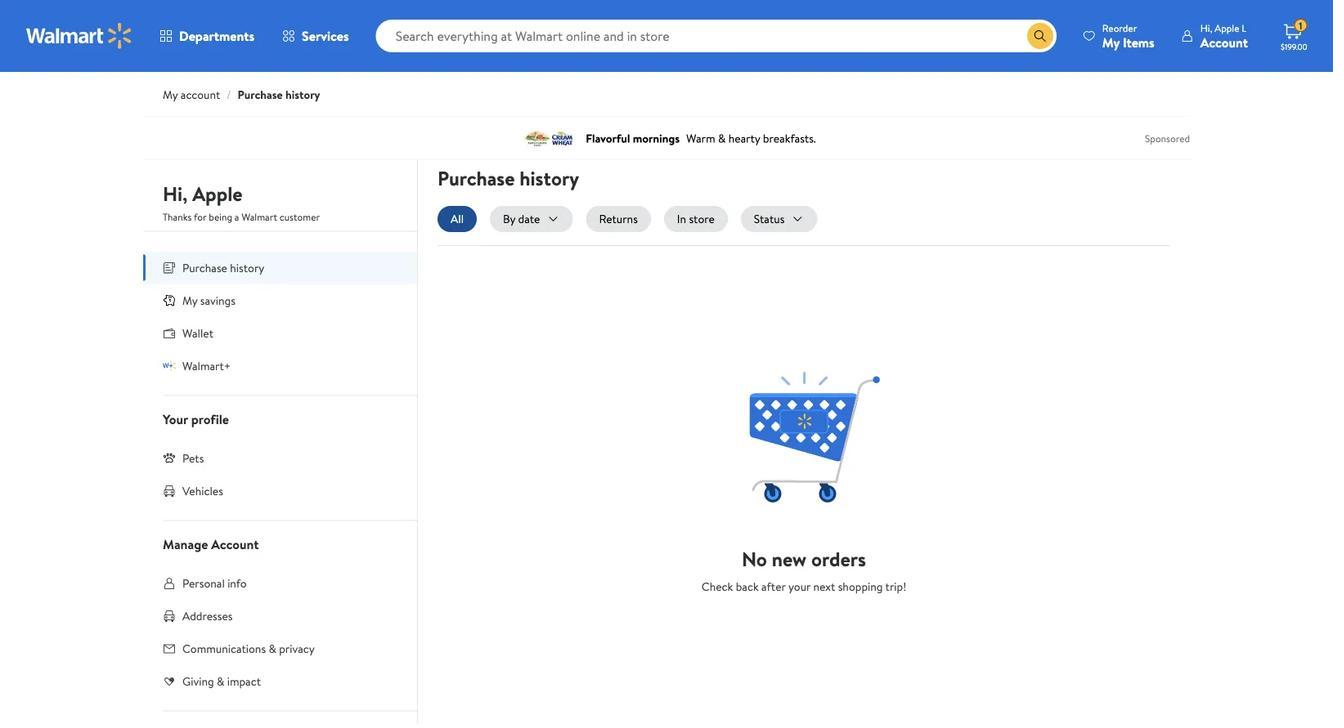Task type: vqa. For each thing, say whether or not it's contained in the screenshot.
the bottom icon
yes



Task type: describe. For each thing, give the bounding box(es) containing it.
privacy
[[279, 641, 315, 657]]

your
[[788, 579, 811, 595]]

wallet
[[182, 325, 213, 341]]

addresses
[[182, 608, 233, 624]]

apple for for
[[192, 180, 243, 208]]

by date
[[503, 211, 540, 227]]

customer
[[280, 210, 320, 224]]

0 horizontal spatial history
[[230, 260, 264, 276]]

communications & privacy
[[182, 641, 315, 657]]

1 vertical spatial purchase history
[[182, 260, 264, 276]]

icon image for walmart+
[[163, 359, 176, 372]]

addresses link
[[143, 600, 417, 633]]

hi, for account
[[1201, 21, 1212, 35]]

Walmart Site-Wide search field
[[376, 20, 1057, 52]]

vehicles
[[182, 483, 223, 499]]

1 vertical spatial history
[[520, 164, 579, 192]]

hi, for thanks for being a walmart customer
[[163, 180, 188, 208]]

giving
[[182, 674, 214, 690]]

1
[[1299, 19, 1302, 32]]

pets link
[[143, 442, 417, 475]]

manage account
[[163, 535, 259, 553]]

no new orders check back after your next shopping trip!
[[702, 546, 906, 595]]

back
[[736, 579, 759, 595]]

reorder
[[1102, 21, 1137, 35]]

Search search field
[[376, 20, 1057, 52]]

$199.00
[[1281, 41, 1308, 52]]

for
[[194, 210, 206, 224]]

personal
[[182, 575, 225, 591]]

services button
[[268, 16, 363, 56]]

walmart+ link
[[143, 350, 417, 382]]

my for my account / purchase history
[[163, 87, 178, 103]]

icon image for pets
[[163, 452, 176, 465]]

2 horizontal spatial purchase
[[438, 164, 515, 192]]

walmart+
[[182, 358, 231, 374]]

profile
[[191, 410, 229, 428]]

/
[[227, 87, 231, 103]]

1 vertical spatial purchase history link
[[143, 252, 417, 284]]

list containing all
[[438, 206, 1170, 232]]

departments button
[[146, 16, 268, 56]]

shopping
[[838, 579, 883, 595]]

1 horizontal spatial purchase history
[[438, 164, 579, 192]]

my account / purchase history
[[163, 87, 320, 103]]

in store
[[677, 211, 715, 227]]

thanks
[[163, 210, 192, 224]]

my savings link
[[143, 284, 417, 317]]

info
[[228, 575, 247, 591]]

no
[[742, 546, 767, 573]]

services
[[302, 27, 349, 45]]

hi, apple l account
[[1201, 21, 1248, 51]]

vehicles link
[[143, 475, 417, 508]]

by date button
[[490, 206, 573, 232]]

& for communications
[[269, 641, 276, 657]]

& for giving
[[217, 674, 224, 690]]

giving & impact link
[[143, 665, 417, 698]]

manage
[[163, 535, 208, 553]]

reorder my items
[[1102, 21, 1155, 51]]



Task type: locate. For each thing, give the bounding box(es) containing it.
account
[[1201, 33, 1248, 51], [211, 535, 259, 553]]

0 vertical spatial icon image
[[163, 294, 176, 307]]

purchase
[[238, 87, 283, 103], [438, 164, 515, 192], [182, 260, 227, 276]]

hi, apple link
[[163, 180, 243, 214]]

0 horizontal spatial purchase
[[182, 260, 227, 276]]

communications & privacy link
[[143, 633, 417, 665]]

impact
[[227, 674, 261, 690]]

all button
[[438, 206, 477, 232]]

in
[[677, 211, 686, 227]]

1 horizontal spatial &
[[269, 641, 276, 657]]

my for my savings
[[182, 292, 197, 308]]

pets
[[182, 450, 204, 466]]

& right giving
[[217, 674, 224, 690]]

icon image inside the walmart+ link
[[163, 359, 176, 372]]

trip!
[[885, 579, 906, 595]]

2 vertical spatial purchase
[[182, 260, 227, 276]]

in store button
[[664, 206, 728, 232]]

items
[[1123, 33, 1155, 51]]

0 vertical spatial &
[[269, 641, 276, 657]]

icon image for my savings
[[163, 294, 176, 307]]

0 vertical spatial purchase history link
[[238, 87, 320, 103]]

0 vertical spatial history
[[285, 87, 320, 103]]

my left "items"
[[1102, 33, 1120, 51]]

hi, inside hi, apple l account
[[1201, 21, 1212, 35]]

icon image
[[163, 294, 176, 307], [163, 359, 176, 372], [163, 452, 176, 465]]

walmart
[[242, 210, 277, 224]]

1 vertical spatial account
[[211, 535, 259, 553]]

hi, up thanks
[[163, 180, 188, 208]]

new
[[772, 546, 807, 573]]

purchase up my savings
[[182, 260, 227, 276]]

0 horizontal spatial my
[[163, 87, 178, 103]]

0 horizontal spatial account
[[211, 535, 259, 553]]

l
[[1242, 21, 1247, 35]]

0 horizontal spatial purchase history
[[182, 260, 264, 276]]

icon image left walmart+
[[163, 359, 176, 372]]

date
[[518, 211, 540, 227]]

apple for account
[[1215, 21, 1240, 35]]

apple inside the hi, apple thanks for being a walmart customer
[[192, 180, 243, 208]]

icon image inside pets 'link'
[[163, 452, 176, 465]]

history up savings
[[230, 260, 264, 276]]

apple up being
[[192, 180, 243, 208]]

check
[[702, 579, 733, 595]]

a
[[235, 210, 239, 224]]

purchase history
[[438, 164, 579, 192], [182, 260, 264, 276]]

history up by date dropdown button at the left of page
[[520, 164, 579, 192]]

history
[[285, 87, 320, 103], [520, 164, 579, 192], [230, 260, 264, 276]]

returns button
[[586, 206, 651, 232]]

1 vertical spatial my
[[163, 87, 178, 103]]

1 horizontal spatial apple
[[1215, 21, 1240, 35]]

status button
[[741, 206, 817, 232]]

returns
[[599, 211, 638, 227]]

sponsored
[[1145, 131, 1190, 145]]

my
[[1102, 33, 1120, 51], [163, 87, 178, 103], [182, 292, 197, 308]]

3 icon image from the top
[[163, 452, 176, 465]]

icon image left pets
[[163, 452, 176, 465]]

0 vertical spatial apple
[[1215, 21, 1240, 35]]

2 vertical spatial history
[[230, 260, 264, 276]]

personal info
[[182, 575, 247, 591]]

hi, left l
[[1201, 21, 1212, 35]]

after
[[762, 579, 786, 595]]

1 vertical spatial &
[[217, 674, 224, 690]]

0 horizontal spatial hi,
[[163, 180, 188, 208]]

my account link
[[163, 87, 220, 103]]

personal info link
[[143, 567, 417, 600]]

1 horizontal spatial history
[[285, 87, 320, 103]]

being
[[209, 210, 232, 224]]

hi, apple thanks for being a walmart customer
[[163, 180, 320, 224]]

purchase history link
[[238, 87, 320, 103], [143, 252, 417, 284]]

status
[[754, 211, 785, 227]]

by
[[503, 211, 515, 227]]

&
[[269, 641, 276, 657], [217, 674, 224, 690]]

0 horizontal spatial apple
[[192, 180, 243, 208]]

departments
[[179, 27, 254, 45]]

list
[[438, 206, 1170, 232]]

2 vertical spatial my
[[182, 292, 197, 308]]

purchase up "all"
[[438, 164, 515, 192]]

orders
[[811, 546, 866, 573]]

1 horizontal spatial my
[[182, 292, 197, 308]]

purchase right /
[[238, 87, 283, 103]]

0 horizontal spatial &
[[217, 674, 224, 690]]

my savings
[[182, 292, 235, 308]]

1 vertical spatial apple
[[192, 180, 243, 208]]

apple
[[1215, 21, 1240, 35], [192, 180, 243, 208]]

my left savings
[[182, 292, 197, 308]]

1 horizontal spatial hi,
[[1201, 21, 1212, 35]]

0 vertical spatial purchase
[[238, 87, 283, 103]]

my inside reorder my items
[[1102, 33, 1120, 51]]

2 icon image from the top
[[163, 359, 176, 372]]

1 icon image from the top
[[163, 294, 176, 307]]

giving & impact
[[182, 674, 261, 690]]

purchase history link right /
[[238, 87, 320, 103]]

store
[[689, 211, 715, 227]]

0 vertical spatial hi,
[[1201, 21, 1212, 35]]

0 vertical spatial my
[[1102, 33, 1120, 51]]

my left account
[[163, 87, 178, 103]]

your profile
[[163, 410, 229, 428]]

account left $199.00 at right top
[[1201, 33, 1248, 51]]

& left 'privacy'
[[269, 641, 276, 657]]

1 vertical spatial icon image
[[163, 359, 176, 372]]

1 vertical spatial purchase
[[438, 164, 515, 192]]

purchase history up savings
[[182, 260, 264, 276]]

2 vertical spatial icon image
[[163, 452, 176, 465]]

purchase history link down customer
[[143, 252, 417, 284]]

search icon image
[[1034, 29, 1047, 43]]

apple inside hi, apple l account
[[1215, 21, 1240, 35]]

savings
[[200, 292, 235, 308]]

1 horizontal spatial account
[[1201, 33, 1248, 51]]

wallet link
[[143, 317, 417, 350]]

communications
[[182, 641, 266, 657]]

0 vertical spatial purchase history
[[438, 164, 579, 192]]

account up info
[[211, 535, 259, 553]]

2 horizontal spatial my
[[1102, 33, 1120, 51]]

2 horizontal spatial history
[[520, 164, 579, 192]]

icon image inside my savings link
[[163, 294, 176, 307]]

next
[[813, 579, 835, 595]]

0 vertical spatial account
[[1201, 33, 1248, 51]]

apple left l
[[1215, 21, 1240, 35]]

hi, inside the hi, apple thanks for being a walmart customer
[[163, 180, 188, 208]]

all
[[451, 211, 464, 227]]

hi,
[[1201, 21, 1212, 35], [163, 180, 188, 208]]

1 vertical spatial hi,
[[163, 180, 188, 208]]

purchase history up by
[[438, 164, 579, 192]]

icon image left my savings
[[163, 294, 176, 307]]

account
[[181, 87, 220, 103]]

history down services popup button at left top
[[285, 87, 320, 103]]

your
[[163, 410, 188, 428]]

1 horizontal spatial purchase
[[238, 87, 283, 103]]

walmart image
[[26, 23, 133, 49]]



